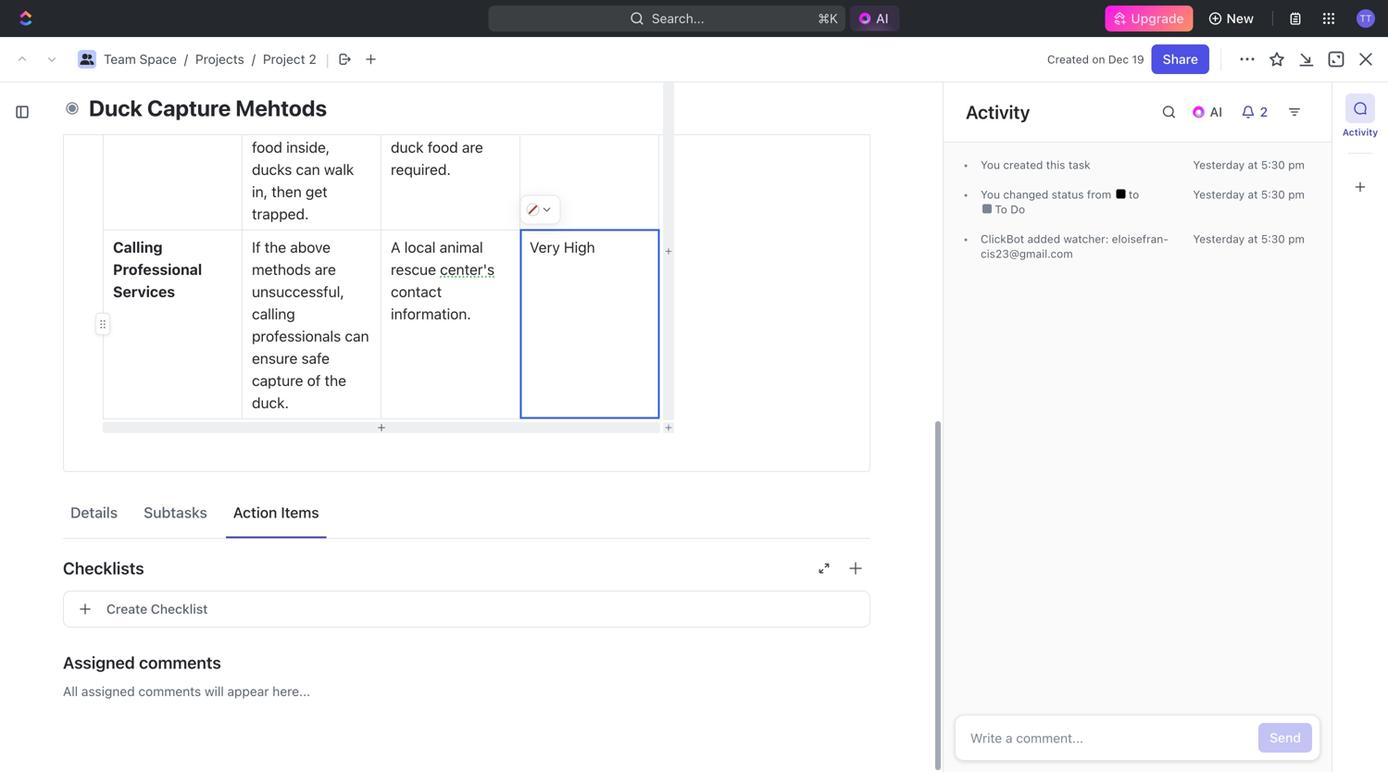 Task type: vqa. For each thing, say whether or not it's contained in the screenshot.
Hide 2's Hide
no



Task type: locate. For each thing, give the bounding box(es) containing it.
project
[[234, 51, 278, 67], [263, 51, 305, 67], [44, 111, 128, 141]]

team
[[34, 51, 67, 67], [104, 51, 136, 67]]

0 vertical spatial trap
[[478, 94, 505, 112]]

add task
[[1254, 119, 1310, 134], [222, 263, 271, 276], [96, 387, 151, 403]]

the right if
[[265, 238, 286, 256]]

trapped.
[[252, 205, 309, 223]]

1 vertical spatial yesterday at 5:30 pm
[[1193, 188, 1305, 201]]

ai
[[876, 11, 889, 26], [1210, 104, 1222, 119]]

2 cage from the left
[[391, 116, 424, 134]]

2 vertical spatial 5:30
[[1261, 232, 1285, 245]]

0 vertical spatial yesterday at 5:30 pm
[[1193, 158, 1305, 171]]

food down and
[[428, 138, 458, 156]]

0 horizontal spatial to
[[995, 203, 1007, 216]]

0 horizontal spatial are
[[315, 261, 336, 278]]

2 space from the left
[[139, 51, 177, 67]]

projects link up the 'duck capture mehtods'
[[195, 51, 244, 67]]

1 space from the left
[[70, 51, 107, 67]]

2 horizontal spatial add
[[1254, 119, 1279, 134]]

are down above
[[315, 261, 336, 278]]

2 vertical spatial pm
[[1288, 232, 1305, 245]]

1 pm from the top
[[1288, 158, 1305, 171]]

3 / from the left
[[203, 51, 207, 67]]

yesterday for added watcher:
[[1193, 232, 1245, 245]]

create
[[106, 601, 147, 617]]

can down inside,
[[296, 161, 320, 178]]

/ up trap
[[184, 51, 188, 67]]

ai left 2 dropdown button
[[1210, 104, 1222, 119]]

add task button up customize
[[1243, 112, 1321, 142]]

0 horizontal spatial cage
[[283, 116, 316, 134]]

1 horizontal spatial a
[[344, 94, 352, 112]]

1 vertical spatial trap
[[252, 116, 279, 134]]

can right professionals
[[345, 327, 369, 345]]

cage
[[283, 116, 316, 134], [391, 116, 424, 134]]

information.
[[391, 305, 471, 323]]

projects link up trap
[[123, 48, 200, 70]]

projects inside team space / projects / project 2 |
[[195, 51, 244, 67]]

2 vertical spatial at
[[1248, 232, 1258, 245]]

pm
[[1288, 158, 1305, 171], [1288, 188, 1305, 201], [1288, 232, 1305, 245]]

2 food from the left
[[428, 138, 458, 156]]

upgrade link
[[1105, 6, 1193, 31]]

food up 'ducks'
[[252, 138, 282, 156]]

1 vertical spatial activity
[[1343, 127, 1378, 138]]

0 horizontal spatial activity
[[966, 101, 1030, 123]]

project up by
[[234, 51, 278, 67]]

1 horizontal spatial trap
[[478, 94, 505, 112]]

19
[[1132, 53, 1144, 66]]

2 horizontal spatial add task
[[1254, 119, 1310, 134]]

space up duck
[[70, 51, 107, 67]]

mehtods
[[236, 95, 327, 121]]

0 vertical spatial can
[[296, 161, 320, 178]]

will
[[205, 684, 224, 699]]

food inside by setting up a trap cage with food inside, ducks can walk in, then get trapped.
[[252, 138, 282, 156]]

a right "up"
[[344, 94, 352, 112]]

1 horizontal spatial the
[[325, 372, 346, 389]]

create checklist
[[106, 601, 208, 617]]

1 vertical spatial you
[[981, 188, 1000, 201]]

setting
[[273, 94, 319, 112]]

2 a from the left
[[344, 94, 352, 112]]

yesterday at 5:30 pm for changed status from
[[1193, 188, 1305, 201]]

comments inside dropdown button
[[139, 653, 221, 673]]

2 vertical spatial add
[[96, 387, 120, 403]]

0 vertical spatial at
[[1248, 158, 1258, 171]]

checklists button
[[63, 546, 870, 591]]

at up customize
[[1248, 158, 1258, 171]]

do
[[1011, 203, 1025, 216]]

added
[[1027, 232, 1060, 245]]

2 yesterday from the top
[[1193, 188, 1245, 201]]

0 horizontal spatial a
[[158, 94, 166, 112]]

project down user group icon
[[44, 111, 128, 141]]

1 vertical spatial pm
[[1288, 188, 1305, 201]]

yesterday at 5:30 pm down customize
[[1193, 188, 1305, 201]]

1 horizontal spatial cage
[[391, 116, 424, 134]]

a
[[158, 94, 166, 112], [344, 94, 352, 112]]

on
[[1092, 53, 1105, 66]]

very high
[[530, 238, 595, 256]]

2 pm from the top
[[1288, 188, 1305, 201]]

ensure
[[252, 350, 298, 367]]

some
[[456, 116, 493, 134]]

add task button down task 2
[[88, 384, 158, 406]]

project 2
[[234, 51, 289, 67], [44, 111, 154, 141]]

projects link
[[123, 48, 200, 70], [195, 51, 244, 67]]

project 2 up by
[[234, 51, 289, 67]]

0 vertical spatial are
[[462, 138, 483, 156]]

team space link up using
[[104, 51, 177, 67]]

space for team space / projects / project 2 |
[[139, 51, 177, 67]]

0 horizontal spatial trap
[[252, 116, 279, 134]]

0 vertical spatial 5:30
[[1261, 158, 1285, 171]]

yesterday up search tasks... text field
[[1193, 188, 1245, 201]]

activity inside task sidebar navigation tab list
[[1343, 127, 1378, 138]]

0 vertical spatial ai button
[[850, 6, 900, 31]]

/
[[116, 51, 119, 67], [184, 51, 188, 67], [203, 51, 207, 67], [252, 51, 255, 67]]

bird-
[[391, 94, 424, 112]]

0 vertical spatial ai
[[876, 11, 889, 26]]

project inside team space / projects / project 2 |
[[263, 51, 305, 67]]

at down customize
[[1248, 188, 1258, 201]]

projects up the 'duck capture mehtods'
[[195, 51, 244, 67]]

0 vertical spatial project 2
[[234, 51, 289, 67]]

1 vertical spatial add
[[222, 263, 244, 276]]

new
[[1227, 11, 1254, 26]]

pm for changed status from
[[1288, 188, 1305, 201]]

1 team from the left
[[34, 51, 67, 67]]

team right user group icon
[[104, 51, 136, 67]]

2 at from the top
[[1248, 188, 1258, 201]]

cage up duck
[[391, 116, 424, 134]]

a
[[391, 238, 400, 256]]

trap
[[170, 94, 202, 112]]

0 horizontal spatial can
[[296, 161, 320, 178]]

to for to
[[1129, 188, 1139, 201]]

high
[[564, 238, 595, 256]]

of
[[307, 372, 321, 389]]

a inside using a trap cage
[[158, 94, 166, 112]]

you for you created this task
[[981, 158, 1000, 171]]

checklists
[[63, 558, 144, 578]]

using
[[113, 94, 154, 112]]

0 vertical spatial activity
[[966, 101, 1030, 123]]

/ up the 'duck capture mehtods'
[[203, 51, 207, 67]]

activity inside "task sidebar content" section
[[966, 101, 1030, 123]]

action
[[233, 504, 277, 521]]

1 vertical spatial are
[[315, 261, 336, 278]]

2 vertical spatial add task
[[96, 387, 151, 403]]

are inside if the above methods are unsuccessful, calling professionals can ensure safe capture of the duck.
[[315, 261, 336, 278]]

duck.
[[252, 394, 289, 412]]

this
[[1046, 158, 1065, 171]]

1 vertical spatial ai button
[[1184, 97, 1234, 127]]

1 horizontal spatial team
[[104, 51, 136, 67]]

2
[[281, 51, 289, 67], [309, 51, 316, 67], [1260, 104, 1268, 119], [133, 111, 149, 141], [165, 263, 172, 275], [128, 355, 136, 370]]

are
[[462, 138, 483, 156], [315, 261, 336, 278]]

1 food from the left
[[252, 138, 282, 156]]

1 horizontal spatial are
[[462, 138, 483, 156]]

capture
[[147, 95, 231, 121]]

add down task 2
[[96, 387, 120, 403]]

to left do
[[995, 203, 1007, 216]]

0 vertical spatial to
[[1129, 188, 1139, 201]]

2 share from the left
[[1165, 51, 1201, 67]]

2 horizontal spatial add task button
[[1243, 112, 1321, 142]]

unsuccessful,
[[252, 283, 344, 301]]

comments up all assigned comments will appear here...
[[139, 653, 221, 673]]

can
[[296, 161, 320, 178], [345, 327, 369, 345]]

space up using
[[139, 51, 177, 67]]

you
[[981, 158, 1000, 171], [981, 188, 1000, 201]]

1 vertical spatial yesterday
[[1193, 188, 1245, 201]]

3 pm from the top
[[1288, 232, 1305, 245]]

comments down assigned comments
[[138, 684, 201, 699]]

items
[[281, 504, 319, 521]]

team inside team space / projects / project 2 |
[[104, 51, 136, 67]]

1 horizontal spatial space
[[139, 51, 177, 67]]

1 horizontal spatial add task
[[222, 263, 271, 276]]

add task up customize
[[1254, 119, 1310, 134]]

0 horizontal spatial food
[[252, 138, 282, 156]]

in,
[[252, 183, 268, 200]]

trap inside by setting up a trap cage with food inside, ducks can walk in, then get trapped.
[[252, 116, 279, 134]]

a inside by setting up a trap cage with food inside, ducks can walk in, then get trapped.
[[344, 94, 352, 112]]

1 horizontal spatial activity
[[1343, 127, 1378, 138]]

2 vertical spatial yesterday at 5:30 pm
[[1193, 232, 1305, 245]]

1 horizontal spatial ai button
[[1184, 97, 1234, 127]]

with
[[320, 116, 348, 134]]

trap down by
[[252, 116, 279, 134]]

1 horizontal spatial add task button
[[200, 258, 279, 280]]

2 vertical spatial yesterday
[[1193, 232, 1245, 245]]

yesterday down customize button
[[1193, 232, 1245, 245]]

cage down setting
[[283, 116, 316, 134]]

add
[[1254, 119, 1279, 134], [222, 263, 244, 276], [96, 387, 120, 403]]

yesterday
[[1193, 158, 1245, 171], [1193, 188, 1245, 201], [1193, 232, 1245, 245]]

customize button
[[1206, 167, 1301, 193]]

1 a from the left
[[158, 94, 166, 112]]

2 projects from the left
[[195, 51, 244, 67]]

to down the search
[[1129, 188, 1139, 201]]

user group image
[[17, 55, 29, 64]]

0 horizontal spatial ai
[[876, 11, 889, 26]]

|
[[326, 50, 329, 69]]

at down customize button
[[1248, 232, 1258, 245]]

1 share button from the left
[[1152, 44, 1209, 74]]

1 horizontal spatial add
[[222, 263, 244, 276]]

safe
[[301, 350, 330, 367]]

0 vertical spatial you
[[981, 158, 1000, 171]]

trap inside bird-friendly trap cage and some duck food are required.
[[478, 94, 505, 112]]

1 you from the top
[[981, 158, 1000, 171]]

3 5:30 from the top
[[1261, 232, 1285, 245]]

in
[[69, 263, 80, 276]]

1 vertical spatial add task button
[[200, 258, 279, 280]]

add left methods
[[222, 263, 244, 276]]

team space link
[[11, 48, 112, 70], [104, 51, 177, 67]]

1 vertical spatial at
[[1248, 188, 1258, 201]]

add up customize
[[1254, 119, 1279, 134]]

1 cage from the left
[[283, 116, 316, 134]]

you left created
[[981, 158, 1000, 171]]

2 you from the top
[[981, 188, 1000, 201]]

1 horizontal spatial to
[[1129, 188, 1139, 201]]

3 yesterday from the top
[[1193, 232, 1245, 245]]

ducks
[[252, 161, 292, 178]]

0 vertical spatial comments
[[139, 653, 221, 673]]

2 vertical spatial add task button
[[88, 384, 158, 406]]

space inside team space / projects / project 2 |
[[139, 51, 177, 67]]

the right of
[[325, 372, 346, 389]]

are down some
[[462, 138, 483, 156]]

yesterday at 5:30 pm
[[1193, 158, 1305, 171], [1193, 188, 1305, 201], [1193, 232, 1305, 245]]

0 vertical spatial pm
[[1288, 158, 1305, 171]]

project 2 down user group icon
[[44, 111, 154, 141]]

required.
[[391, 161, 451, 178]]

duck
[[89, 95, 142, 121]]

food inside bird-friendly trap cage and some duck food are required.
[[428, 138, 458, 156]]

share
[[1163, 51, 1198, 67], [1165, 51, 1201, 67]]

trap
[[478, 94, 505, 112], [252, 116, 279, 134]]

team for team space / projects / project 2 |
[[104, 51, 136, 67]]

you created this task
[[981, 158, 1091, 171]]

1 vertical spatial the
[[325, 372, 346, 389]]

here...
[[272, 684, 310, 699]]

yesterday at 5:30 pm up customize
[[1193, 158, 1305, 171]]

assigned comments
[[63, 653, 221, 673]]

1 horizontal spatial ai
[[1210, 104, 1222, 119]]

yesterday up customize
[[1193, 158, 1245, 171]]

cage inside bird-friendly trap cage and some duck food are required.
[[391, 116, 424, 134]]

1 vertical spatial 5:30
[[1261, 188, 1285, 201]]

search button
[[1071, 167, 1143, 193]]

task down task 1
[[96, 355, 124, 370]]

2 button
[[1234, 97, 1280, 127]]

project 2 link
[[211, 48, 294, 70], [263, 51, 316, 67]]

team for team space
[[34, 51, 67, 67]]

1 vertical spatial ai
[[1210, 104, 1222, 119]]

ai right ⌘k
[[876, 11, 889, 26]]

/ right user group icon
[[116, 51, 119, 67]]

at for added watcher:
[[1248, 232, 1258, 245]]

1 vertical spatial to
[[995, 203, 1007, 216]]

5:30 for added watcher:
[[1261, 232, 1285, 245]]

dec
[[1108, 53, 1129, 66]]

0 vertical spatial add task
[[1254, 119, 1310, 134]]

1 share from the left
[[1163, 51, 1198, 67]]

1 vertical spatial can
[[345, 327, 369, 345]]

2 yesterday at 5:30 pm from the top
[[1193, 188, 1305, 201]]

add task down task 2
[[96, 387, 151, 403]]

projects up trap
[[146, 51, 195, 67]]

0 horizontal spatial project 2
[[44, 111, 154, 141]]

project left the |
[[263, 51, 305, 67]]

eloisefran
[[1112, 232, 1169, 245]]

add task button down if
[[200, 258, 279, 280]]

0 horizontal spatial team
[[34, 51, 67, 67]]

in progress
[[69, 263, 143, 276]]

team right user group image
[[34, 51, 67, 67]]

2 / from the left
[[184, 51, 188, 67]]

0 vertical spatial yesterday
[[1193, 158, 1245, 171]]

you up to do
[[981, 188, 1000, 201]]

pm for added watcher:
[[1288, 232, 1305, 245]]

3 yesterday at 5:30 pm from the top
[[1193, 232, 1305, 245]]

1 vertical spatial add task
[[222, 263, 271, 276]]

yesterday at 5:30 pm down customize button
[[1193, 232, 1305, 245]]

2 team from the left
[[104, 51, 136, 67]]

0 horizontal spatial the
[[265, 238, 286, 256]]

a left trap
[[158, 94, 166, 112]]

duck capture mehtods
[[89, 95, 327, 121]]

0 vertical spatial add
[[1254, 119, 1279, 134]]

details button
[[63, 495, 125, 530]]

1 horizontal spatial can
[[345, 327, 369, 345]]

⌘k
[[818, 11, 838, 26]]

cage inside by setting up a trap cage with food inside, ducks can walk in, then get trapped.
[[283, 116, 316, 134]]

ai button down automations button
[[1184, 97, 1234, 127]]

0 horizontal spatial add
[[96, 387, 120, 403]]

task
[[1069, 158, 1091, 171]]

ai button right ⌘k
[[850, 6, 900, 31]]

3 at from the top
[[1248, 232, 1258, 245]]

add task down if
[[222, 263, 271, 276]]

1 horizontal spatial food
[[428, 138, 458, 156]]

2 5:30 from the top
[[1261, 188, 1285, 201]]

0 horizontal spatial space
[[70, 51, 107, 67]]

up
[[323, 94, 340, 112]]

animal
[[440, 238, 483, 256]]

/ up by
[[252, 51, 255, 67]]

0 horizontal spatial ai button
[[850, 6, 900, 31]]

trap up some
[[478, 94, 505, 112]]



Task type: describe. For each thing, give the bounding box(es) containing it.
and
[[427, 116, 453, 134]]

bird-friendly trap cage and some duck food are required.
[[391, 94, 509, 178]]

calling
[[113, 238, 163, 256]]

assigned comments button
[[63, 641, 870, 685]]

at for changed status from
[[1248, 188, 1258, 201]]

0 horizontal spatial add task button
[[88, 384, 158, 406]]

duck
[[391, 138, 424, 156]]

methods
[[252, 261, 311, 278]]

table
[[285, 172, 318, 187]]

1 horizontal spatial project 2
[[234, 51, 289, 67]]

user group image
[[80, 54, 94, 65]]

Search tasks... text field
[[1158, 211, 1343, 238]]

by
[[252, 94, 269, 112]]

task down if
[[247, 263, 271, 276]]

all
[[63, 684, 78, 699]]

0 horizontal spatial add task
[[96, 387, 151, 403]]

details
[[70, 504, 118, 521]]

changed status from
[[1000, 188, 1115, 201]]

appear
[[227, 684, 269, 699]]

food for trap
[[252, 138, 282, 156]]

tt button
[[1351, 4, 1381, 33]]

professionals
[[252, 327, 341, 345]]

project 2 link up by
[[211, 48, 294, 70]]

inside,
[[286, 138, 330, 156]]

to do
[[992, 203, 1025, 216]]

yesterday at 5:30 pm for added watcher:
[[1193, 232, 1305, 245]]

create checklist button
[[63, 591, 870, 628]]

calendar link
[[192, 167, 251, 193]]

space for team space
[[70, 51, 107, 67]]

above
[[290, 238, 331, 256]]

5:30 for changed status from
[[1261, 188, 1285, 201]]

1 yesterday from the top
[[1193, 158, 1245, 171]]

friendly
[[424, 94, 474, 112]]

task 1
[[96, 322, 134, 338]]

1 vertical spatial project 2
[[44, 111, 154, 141]]

none image
[[526, 203, 539, 216]]

task sidebar content section
[[939, 82, 1332, 772]]

created
[[1047, 53, 1089, 66]]

team space
[[34, 51, 107, 67]]

status
[[1052, 188, 1084, 201]]

contact
[[391, 283, 442, 301]]

task down task 2
[[124, 387, 151, 403]]

0 vertical spatial the
[[265, 238, 286, 256]]

task sidebar navigation tab list
[[1340, 94, 1381, 202]]

walk
[[324, 161, 354, 178]]

team space link up duck
[[11, 48, 112, 70]]

1 at from the top
[[1248, 158, 1258, 171]]

changed
[[1003, 188, 1049, 201]]

1
[[128, 322, 134, 338]]

1 yesterday at 5:30 pm from the top
[[1193, 158, 1305, 171]]

local
[[404, 238, 436, 256]]

services
[[113, 283, 175, 301]]

2 inside dropdown button
[[1260, 104, 1268, 119]]

automations button
[[1220, 45, 1316, 73]]

gantt link
[[348, 167, 386, 193]]

task right 2 dropdown button
[[1282, 119, 1310, 134]]

1 / from the left
[[116, 51, 119, 67]]

can inside if the above methods are unsuccessful, calling professionals can ensure safe capture of the duck.
[[345, 327, 369, 345]]

from
[[1087, 188, 1111, 201]]

are inside bird-friendly trap cage and some duck food are required.
[[462, 138, 483, 156]]

very
[[530, 238, 560, 256]]

you for you
[[981, 188, 1000, 201]]

calling professional services
[[113, 238, 206, 301]]

food for and
[[428, 138, 458, 156]]

search
[[1095, 172, 1137, 187]]

team space / projects / project 2 |
[[104, 50, 329, 69]]

capture
[[252, 372, 303, 389]]

subtasks button
[[136, 495, 215, 530]]

to for to do
[[995, 203, 1007, 216]]

created
[[1003, 158, 1043, 171]]

2 share button from the left
[[1154, 44, 1212, 74]]

assignees
[[495, 218, 550, 231]]

assigned
[[81, 684, 135, 699]]

upgrade
[[1131, 11, 1184, 26]]

1 5:30 from the top
[[1261, 158, 1285, 171]]

automations
[[1229, 51, 1307, 67]]

0 vertical spatial add task button
[[1243, 112, 1321, 142]]

professional
[[113, 261, 202, 278]]

task 2 link
[[92, 349, 365, 376]]

tt
[[1360, 13, 1372, 23]]

calendar
[[196, 172, 251, 187]]

if the above methods are unsuccessful, calling professionals can ensure safe capture of the duck.
[[252, 238, 373, 412]]

task left 1
[[96, 322, 124, 338]]

task 2
[[96, 355, 136, 370]]

project 2 link left the |
[[263, 51, 316, 67]]

yesterday for changed status from
[[1193, 188, 1245, 201]]

checklist
[[151, 601, 208, 617]]

action items
[[233, 504, 319, 521]]

gantt
[[352, 172, 386, 187]]

send button
[[1259, 723, 1312, 753]]

center's
[[440, 261, 495, 278]]

ai inside dropdown button
[[1210, 104, 1222, 119]]

table link
[[281, 167, 318, 193]]

rescue
[[391, 261, 436, 278]]

added watcher:
[[1024, 232, 1112, 245]]

cis23@gmail.com
[[981, 232, 1169, 260]]

1 projects from the left
[[146, 51, 195, 67]]

all assigned comments will appear here...
[[63, 684, 310, 699]]

get
[[306, 183, 328, 200]]

using a trap cage
[[113, 94, 206, 134]]

a local animal rescue center's contact information.
[[391, 238, 498, 323]]

send
[[1270, 730, 1301, 745]]

can inside by setting up a trap cage with food inside, ducks can walk in, then get trapped.
[[296, 161, 320, 178]]

1 vertical spatial comments
[[138, 684, 201, 699]]

assigned
[[63, 653, 135, 673]]

search...
[[652, 11, 705, 26]]

2 inside team space / projects / project 2 |
[[309, 51, 316, 67]]

4 / from the left
[[252, 51, 255, 67]]

customize
[[1231, 172, 1296, 187]]

action items button
[[226, 495, 327, 530]]

clickbot
[[981, 232, 1024, 245]]

eloisefran cis23@gmail.com
[[981, 232, 1169, 260]]

calling
[[252, 305, 295, 323]]

progress
[[83, 263, 143, 276]]



